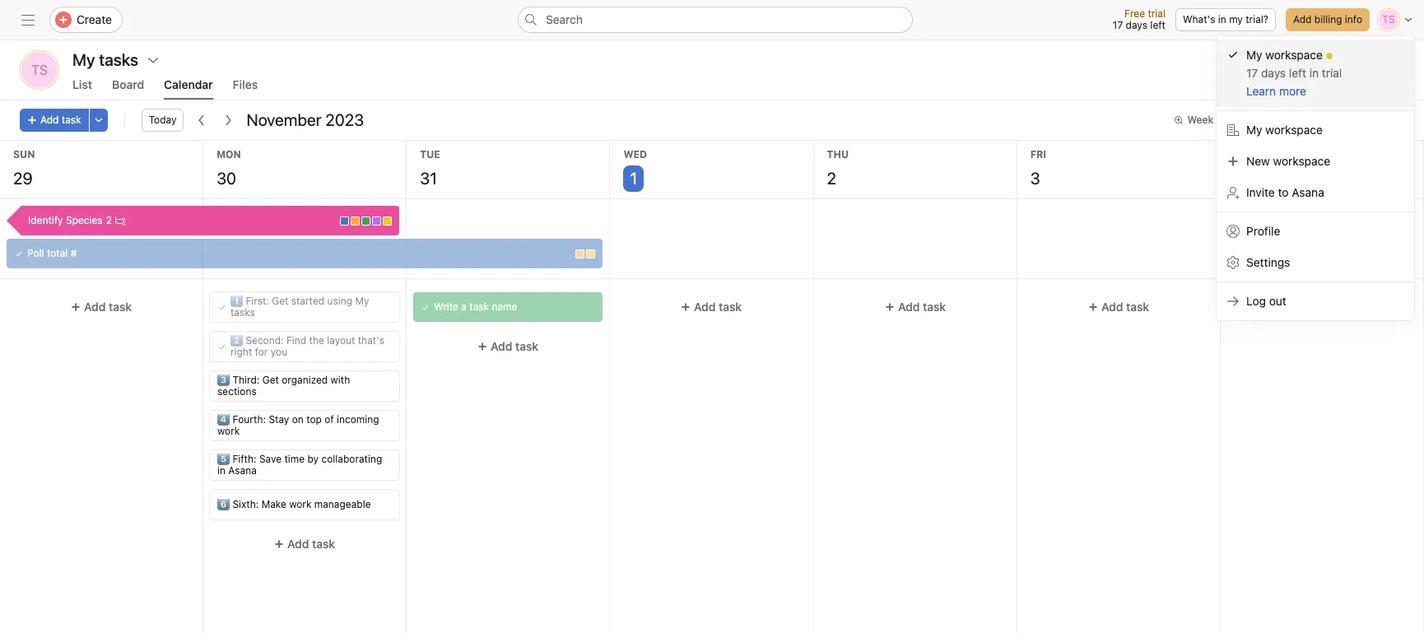 Task type: locate. For each thing, give the bounding box(es) containing it.
in left fifth:
[[218, 464, 226, 477]]

5️⃣
[[218, 453, 230, 465]]

0 vertical spatial get
[[272, 295, 289, 307]]

1 vertical spatial 17
[[1247, 66, 1258, 80]]

first:
[[246, 295, 269, 307]]

write a task name
[[434, 301, 518, 313]]

mon
[[217, 148, 241, 161]]

work right make
[[289, 498, 312, 511]]

days inside 17 days left in trial learn more
[[1261, 66, 1286, 80]]

1 my workspace from the top
[[1247, 48, 1323, 62]]

trial right share
[[1322, 66, 1342, 80]]

1 horizontal spatial ts
[[1383, 13, 1395, 26]]

0 horizontal spatial work
[[218, 425, 240, 437]]

radio item
[[1217, 40, 1415, 107]]

0 horizontal spatial 2
[[106, 214, 112, 226]]

my inside 1️⃣ first: get started using my tasks
[[355, 295, 369, 307]]

left right free
[[1151, 19, 1166, 31]]

what's in my trial? button
[[1176, 8, 1276, 31]]

collaborating
[[322, 453, 382, 465]]

1 vertical spatial my workspace
[[1247, 123, 1323, 137]]

work up 5️⃣
[[218, 425, 240, 437]]

sun
[[13, 148, 35, 161]]

1 vertical spatial asana
[[228, 464, 257, 477]]

ts left list
[[31, 63, 48, 77]]

week
[[1188, 114, 1214, 126]]

my up sat at the right of the page
[[1247, 123, 1263, 137]]

in right share
[[1310, 66, 1319, 80]]

ts inside ts button
[[31, 63, 48, 77]]

list link
[[72, 77, 92, 100]]

for
[[255, 346, 268, 358]]

asana right 'to'
[[1292, 185, 1325, 199]]

0 horizontal spatial ts
[[31, 63, 48, 77]]

left up "more"
[[1289, 66, 1307, 80]]

0 vertical spatial my workspace
[[1247, 48, 1323, 62]]

in inside 17 days left in trial learn more
[[1310, 66, 1319, 80]]

board
[[112, 77, 144, 91]]

free trial 17 days left
[[1113, 7, 1166, 31]]

asana left save
[[228, 464, 257, 477]]

previous week image
[[196, 114, 209, 127]]

my workspace up new workspace
[[1247, 123, 1323, 137]]

ts button
[[20, 50, 59, 90]]

0 vertical spatial 2
[[827, 169, 837, 188]]

0 horizontal spatial trial
[[1148, 7, 1166, 20]]

write
[[434, 301, 459, 313]]

stay
[[269, 413, 289, 426]]

my tasks
[[72, 50, 138, 69]]

asana
[[1292, 185, 1325, 199], [228, 464, 257, 477]]

4
[[1234, 169, 1244, 188]]

work inside 4️⃣ fourth: stay on top of incoming work
[[218, 425, 240, 437]]

workspace
[[1266, 48, 1323, 62], [1266, 123, 1323, 137], [1274, 154, 1331, 168]]

2 vertical spatial workspace
[[1274, 154, 1331, 168]]

info
[[1345, 13, 1363, 26]]

0 vertical spatial days
[[1126, 19, 1148, 31]]

sun 29
[[13, 148, 35, 188]]

0 horizontal spatial in
[[218, 464, 226, 477]]

get inside 3️⃣ third: get organized with sections
[[263, 374, 279, 386]]

2 inside thu 2
[[827, 169, 837, 188]]

left inside the free trial 17 days left
[[1151, 19, 1166, 31]]

0 vertical spatial 17
[[1113, 19, 1123, 31]]

ts right info
[[1383, 13, 1395, 26]]

0 horizontal spatial days
[[1126, 19, 1148, 31]]

poll
[[27, 247, 44, 259]]

mon 30
[[217, 148, 241, 188]]

1 vertical spatial left
[[1289, 66, 1307, 80]]

tue 31
[[420, 148, 440, 188]]

2 vertical spatial my
[[355, 295, 369, 307]]

1 vertical spatial ts
[[31, 63, 48, 77]]

0 horizontal spatial asana
[[228, 464, 257, 477]]

1 horizontal spatial in
[[1219, 13, 1227, 26]]

get right first:
[[272, 295, 289, 307]]

task
[[62, 114, 81, 126], [109, 300, 132, 314], [719, 300, 742, 314], [923, 300, 946, 314], [1126, 300, 1149, 314], [470, 301, 489, 313], [516, 339, 539, 353], [312, 537, 335, 551]]

get inside 1️⃣ first: get started using my tasks
[[272, 295, 289, 307]]

17 left free
[[1113, 19, 1123, 31]]

board link
[[112, 77, 144, 100]]

my down trial?
[[1247, 48, 1263, 62]]

1 vertical spatial my
[[1247, 123, 1263, 137]]

days inside the free trial 17 days left
[[1126, 19, 1148, 31]]

time
[[285, 453, 305, 465]]

add inside button
[[1294, 13, 1312, 26]]

sat
[[1234, 148, 1254, 161]]

1 horizontal spatial 2
[[827, 169, 837, 188]]

0 vertical spatial in
[[1219, 13, 1227, 26]]

week view button
[[1167, 109, 1246, 132]]

1 horizontal spatial trial
[[1322, 66, 1342, 80]]

31
[[420, 169, 437, 188]]

next week image
[[222, 114, 235, 127]]

make
[[262, 498, 287, 511]]

1 horizontal spatial days
[[1261, 66, 1286, 80]]

billing
[[1315, 13, 1343, 26]]

ts button
[[1377, 5, 1415, 35]]

trial
[[1148, 7, 1166, 20], [1322, 66, 1342, 80]]

1 vertical spatial 2
[[106, 214, 112, 226]]

workspace inside my workspace link
[[1266, 123, 1323, 137]]

my workspace up share
[[1247, 48, 1323, 62]]

in
[[1219, 13, 1227, 26], [1310, 66, 1319, 80], [218, 464, 226, 477]]

2️⃣
[[231, 334, 243, 347]]

2 vertical spatial in
[[218, 464, 226, 477]]

1 horizontal spatial 17
[[1247, 66, 1258, 80]]

1 horizontal spatial work
[[289, 498, 312, 511]]

trial inside 17 days left in trial learn more
[[1322, 66, 1342, 80]]

a
[[462, 301, 467, 313]]

0 vertical spatial left
[[1151, 19, 1166, 31]]

0 horizontal spatial 17
[[1113, 19, 1123, 31]]

workspace up share
[[1266, 48, 1323, 62]]

0 vertical spatial workspace
[[1266, 48, 1323, 62]]

fifth:
[[233, 453, 257, 465]]

1 vertical spatial in
[[1310, 66, 1319, 80]]

days up learn more button
[[1261, 66, 1286, 80]]

2 down thu
[[827, 169, 837, 188]]

view
[[1217, 114, 1238, 126]]

what's in my trial?
[[1183, 13, 1269, 26]]

get
[[272, 295, 289, 307], [263, 374, 279, 386]]

trial right free
[[1148, 7, 1166, 20]]

2
[[827, 169, 837, 188], [106, 214, 112, 226]]

#
[[71, 247, 77, 259]]

expand sidebar image
[[21, 13, 35, 26]]

log out
[[1247, 294, 1287, 308]]

1 vertical spatial days
[[1261, 66, 1286, 80]]

my
[[1247, 48, 1263, 62], [1247, 123, 1263, 137], [355, 295, 369, 307]]

log
[[1247, 294, 1266, 308]]

1️⃣
[[231, 295, 243, 307]]

radio item containing my workspace
[[1217, 40, 1415, 107]]

my workspace
[[1247, 48, 1323, 62], [1247, 123, 1323, 137]]

1 vertical spatial workspace
[[1266, 123, 1323, 137]]

0 vertical spatial asana
[[1292, 185, 1325, 199]]

workspace up new workspace
[[1266, 123, 1323, 137]]

using
[[327, 295, 353, 307]]

workspace down my workspace link
[[1274, 154, 1331, 168]]

get right the third:
[[263, 374, 279, 386]]

learn more button
[[1247, 84, 1307, 98]]

leftcount image
[[115, 216, 125, 226]]

invite
[[1247, 185, 1275, 199]]

left
[[1151, 19, 1166, 31], [1289, 66, 1307, 80]]

in left my
[[1219, 13, 1227, 26]]

4️⃣
[[218, 413, 230, 426]]

1 vertical spatial trial
[[1322, 66, 1342, 80]]

0 vertical spatial ts
[[1383, 13, 1395, 26]]

add task
[[40, 114, 81, 126], [84, 300, 132, 314], [694, 300, 742, 314], [898, 300, 946, 314], [1102, 300, 1149, 314], [491, 339, 539, 353], [287, 537, 335, 551]]

add
[[1294, 13, 1312, 26], [40, 114, 59, 126], [84, 300, 106, 314], [694, 300, 716, 314], [898, 300, 920, 314], [1102, 300, 1123, 314], [491, 339, 513, 353], [287, 537, 309, 551]]

1 horizontal spatial left
[[1289, 66, 1307, 80]]

0 vertical spatial trial
[[1148, 7, 1166, 20]]

17 inside 17 days left in trial learn more
[[1247, 66, 1258, 80]]

today button
[[141, 109, 184, 132]]

days
[[1126, 19, 1148, 31], [1261, 66, 1286, 80]]

species
[[66, 214, 103, 226]]

0 vertical spatial work
[[218, 425, 240, 437]]

my right using
[[355, 295, 369, 307]]

in inside button
[[1219, 13, 1227, 26]]

0 horizontal spatial left
[[1151, 19, 1166, 31]]

17 up learn
[[1247, 66, 1258, 80]]

invite to asana
[[1247, 185, 1325, 199]]

2 horizontal spatial in
[[1310, 66, 1319, 80]]

started
[[291, 295, 325, 307]]

of
[[325, 413, 334, 426]]

2 left leftcount icon
[[106, 214, 112, 226]]

days left what's
[[1126, 19, 1148, 31]]

identify species
[[28, 214, 103, 226]]

wed 1
[[624, 148, 647, 188]]

3️⃣
[[218, 374, 230, 386]]

1 vertical spatial get
[[263, 374, 279, 386]]

the
[[309, 334, 324, 347]]

0 vertical spatial my
[[1247, 48, 1263, 62]]



Task type: describe. For each thing, give the bounding box(es) containing it.
manageable
[[315, 498, 371, 511]]

1 vertical spatial work
[[289, 498, 312, 511]]

november 2023
[[247, 110, 364, 129]]

show options image
[[147, 54, 160, 67]]

out
[[1270, 294, 1287, 308]]

wed
[[624, 148, 647, 161]]

on
[[292, 413, 304, 426]]

ts inside ts dropdown button
[[1383, 13, 1395, 26]]

week view
[[1188, 114, 1238, 126]]

asana inside 5️⃣ fifth: save time by collaborating in asana
[[228, 464, 257, 477]]

my workspace link
[[1217, 114, 1415, 146]]

trial inside the free trial 17 days left
[[1148, 7, 1166, 20]]

add billing info button
[[1286, 8, 1370, 31]]

2️⃣ second: find the layout that's right for you
[[231, 334, 385, 358]]

create
[[77, 12, 112, 26]]

profile
[[1247, 224, 1281, 238]]

4️⃣ fourth: stay on top of incoming work
[[218, 413, 379, 437]]

free
[[1125, 7, 1145, 20]]

30
[[217, 169, 236, 188]]

search button
[[518, 7, 913, 33]]

5️⃣ fifth: save time by collaborating in asana
[[218, 453, 382, 477]]

organized
[[282, 374, 328, 386]]

fri
[[1031, 148, 1047, 161]]

top
[[307, 413, 322, 426]]

6️⃣ sixth: make work manageable
[[218, 498, 371, 511]]

poll total #
[[27, 247, 77, 259]]

get for started
[[272, 295, 289, 307]]

more actions image
[[94, 115, 103, 125]]

new workspace
[[1247, 154, 1331, 168]]

that's
[[358, 334, 385, 347]]

17 days left in trial learn more
[[1247, 66, 1342, 98]]

fourth:
[[233, 413, 266, 426]]

1 horizontal spatial asana
[[1292, 185, 1325, 199]]

incoming
[[337, 413, 379, 426]]

total
[[47, 247, 68, 259]]

november
[[247, 110, 322, 129]]

third:
[[233, 374, 260, 386]]

share
[[1279, 63, 1306, 76]]

identify
[[28, 214, 63, 226]]

today
[[149, 114, 177, 126]]

save
[[259, 453, 282, 465]]

1️⃣ first: get started using my tasks
[[231, 295, 369, 319]]

you
[[271, 346, 288, 358]]

search
[[546, 12, 583, 26]]

thu
[[827, 148, 849, 161]]

new
[[1247, 154, 1270, 168]]

calendar
[[164, 77, 213, 91]]

create button
[[49, 7, 123, 33]]

name
[[492, 301, 518, 313]]

get for organized
[[263, 374, 279, 386]]

to
[[1278, 185, 1289, 199]]

right
[[231, 346, 252, 358]]

3️⃣ third: get organized with sections
[[218, 374, 350, 398]]

17 inside the free trial 17 days left
[[1113, 19, 1123, 31]]

settings
[[1247, 255, 1291, 269]]

fri 3
[[1031, 148, 1047, 188]]

by
[[308, 453, 319, 465]]

my
[[1230, 13, 1243, 26]]

6️⃣
[[218, 498, 230, 511]]

2 my workspace from the top
[[1247, 123, 1323, 137]]

find
[[287, 334, 307, 347]]

left inside 17 days left in trial learn more
[[1289, 66, 1307, 80]]

sections
[[218, 385, 257, 398]]

files
[[233, 77, 258, 91]]

layout
[[327, 334, 355, 347]]

29
[[13, 169, 33, 188]]

1
[[630, 169, 637, 188]]

list
[[72, 77, 92, 91]]

sat 4
[[1234, 148, 1254, 188]]

tue
[[420, 148, 440, 161]]

search list box
[[518, 7, 913, 33]]

more
[[1280, 84, 1307, 98]]

in inside 5️⃣ fifth: save time by collaborating in asana
[[218, 464, 226, 477]]

what's
[[1183, 13, 1216, 26]]

learn
[[1247, 84, 1277, 98]]

3
[[1031, 169, 1041, 188]]

second:
[[246, 334, 284, 347]]

add billing info
[[1294, 13, 1363, 26]]

tasks
[[231, 306, 255, 319]]

with
[[331, 374, 350, 386]]

calendar link
[[164, 77, 213, 100]]

share button
[[1259, 58, 1314, 82]]



Task type: vqa. For each thing, say whether or not it's contained in the screenshot.
Hide sidebar "icon"
no



